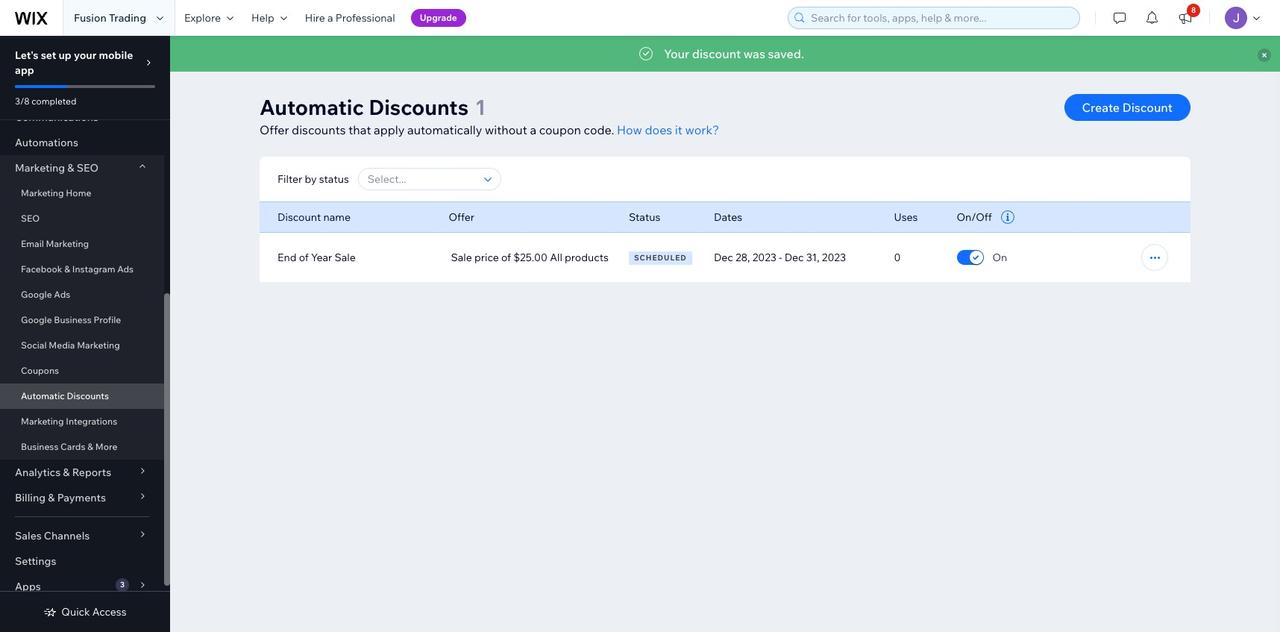 Task type: describe. For each thing, give the bounding box(es) containing it.
marketing integrations link
[[0, 409, 164, 434]]

1
[[475, 94, 486, 120]]

& for seo
[[67, 161, 74, 175]]

does
[[645, 122, 673, 137]]

saved.
[[768, 46, 805, 61]]

scheduled
[[634, 253, 687, 263]]

a inside automatic discounts 1 offer discounts that apply automatically without a coupon code. how does it work?
[[530, 122, 537, 137]]

& for reports
[[63, 466, 70, 479]]

create discount
[[1083, 100, 1173, 115]]

quick access
[[61, 605, 127, 619]]

-
[[779, 251, 783, 264]]

settings
[[15, 555, 56, 568]]

dec 28, 2023 - dec 31, 2023
[[714, 251, 846, 264]]

business cards & more
[[21, 441, 117, 452]]

out
[[750, 46, 769, 61]]

work?
[[685, 122, 720, 137]]

automatic for 1
[[260, 94, 364, 120]]

upgrade button
[[411, 9, 466, 27]]

apply
[[374, 122, 405, 137]]

2 2023 from the left
[[822, 251, 846, 264]]

2 of from the left
[[502, 251, 511, 264]]

how
[[617, 122, 643, 137]]

app
[[15, 63, 34, 77]]

automatic discounts
[[21, 390, 109, 402]]

reports
[[72, 466, 111, 479]]

retail
[[813, 46, 841, 61]]

communications button
[[0, 104, 164, 130]]

mobile inside let's set up your mobile app
[[99, 49, 133, 62]]

1 vertical spatial business
[[21, 441, 59, 452]]

0 horizontal spatial seo
[[21, 213, 40, 224]]

$25.00
[[514, 251, 548, 264]]

analytics & reports
[[15, 466, 111, 479]]

email
[[21, 238, 44, 249]]

marketing for integrations
[[21, 416, 64, 427]]

business inside "link"
[[54, 314, 92, 325]]

seo inside dropdown button
[[77, 161, 99, 175]]

28,
[[736, 251, 750, 264]]

analytics
[[15, 466, 61, 479]]

settings link
[[0, 549, 164, 574]]

on
[[772, 46, 786, 61]]

end
[[278, 251, 297, 264]]

was
[[744, 46, 766, 61]]

fusion
[[74, 11, 107, 25]]

2 dec from the left
[[785, 251, 804, 264]]

year
[[311, 251, 332, 264]]

marketing home link
[[0, 181, 164, 206]]

channels
[[44, 529, 90, 543]]

your
[[74, 49, 96, 62]]

0
[[894, 251, 901, 264]]

profile
[[94, 314, 121, 325]]

Search for tools, apps, help & more... field
[[807, 7, 1075, 28]]

automatic discounts link
[[0, 384, 164, 409]]

marketing integrations
[[21, 416, 117, 427]]

analytics & reports button
[[0, 460, 164, 485]]

without
[[485, 122, 527, 137]]

3/8 completed
[[15, 96, 76, 107]]

a inside hire a professional link
[[328, 11, 333, 25]]

pos.
[[928, 46, 957, 61]]

sale price of $25.00 all products
[[451, 251, 609, 264]]

won't
[[568, 46, 598, 61]]

payments
[[57, 491, 106, 505]]

checking
[[696, 46, 748, 61]]

filter by status
[[278, 172, 349, 186]]

facebook
[[21, 263, 62, 275]]

help
[[251, 11, 275, 25]]

when
[[663, 46, 694, 61]]

automatic inside the sidebar element
[[21, 390, 65, 402]]

discounts for automatic discounts
[[67, 390, 109, 402]]

apps
[[15, 580, 41, 593]]

automatic discounts 1 offer discounts that apply automatically without a coupon code. how does it work?
[[260, 94, 720, 137]]

help button
[[243, 0, 296, 36]]

business cards & more link
[[0, 434, 164, 460]]

status
[[319, 172, 349, 186]]

google business profile
[[21, 314, 121, 325]]

integrations
[[66, 416, 117, 427]]

cards
[[61, 441, 85, 452]]

billing & payments
[[15, 491, 106, 505]]

create discount button
[[1065, 94, 1191, 121]]

marketing for home
[[21, 187, 64, 199]]

on/off
[[957, 210, 992, 224]]

& for payments
[[48, 491, 55, 505]]

& left more
[[87, 441, 93, 452]]

wix
[[789, 46, 810, 61]]

discount
[[692, 46, 741, 61]]

marketing for &
[[15, 161, 65, 175]]

access
[[92, 605, 127, 619]]

it
[[675, 122, 683, 137]]

price
[[475, 251, 499, 264]]

completed
[[32, 96, 76, 107]]

social media marketing
[[21, 340, 120, 351]]

home
[[66, 187, 91, 199]]

set
[[41, 49, 56, 62]]

& for instagram
[[64, 263, 70, 275]]

discounts inside automatic discounts 1 offer discounts that apply automatically without a coupon code. how does it work?
[[292, 122, 346, 137]]

trading
[[109, 11, 146, 25]]

google ads
[[21, 289, 70, 300]]

google business profile link
[[0, 307, 164, 333]]

1 2023 from the left
[[753, 251, 777, 264]]

discounts for automatic discounts 1 offer discounts that apply automatically without a coupon code. how does it work?
[[369, 94, 469, 120]]

upgrade
[[420, 12, 457, 23]]

quick
[[61, 605, 90, 619]]

filter
[[278, 172, 302, 186]]



Task type: vqa. For each thing, say whether or not it's contained in the screenshot.
Things
no



Task type: locate. For each thing, give the bounding box(es) containing it.
0 horizontal spatial offer
[[260, 122, 289, 137]]

offer up filter
[[260, 122, 289, 137]]

sale right year
[[335, 251, 356, 264]]

facebook & instagram ads link
[[0, 257, 164, 282]]

1 horizontal spatial discounts
[[369, 94, 469, 120]]

3
[[120, 580, 125, 590]]

0 vertical spatial a
[[328, 11, 333, 25]]

status
[[629, 210, 661, 224]]

discounts inside automatic discounts 1 offer discounts that apply automatically without a coupon code. how does it work?
[[369, 94, 469, 120]]

0 horizontal spatial of
[[299, 251, 309, 264]]

fusion trading
[[74, 11, 146, 25]]

your discount was saved. alert
[[170, 36, 1281, 72]]

discount name
[[278, 210, 351, 224]]

products
[[565, 251, 609, 264]]

automatic discounts won't be applied when checking out on wix retail pos or mobile pos. alert
[[170, 36, 1281, 72]]

& inside 'dropdown button'
[[48, 491, 55, 505]]

dates
[[714, 210, 743, 224]]

coupon
[[539, 122, 581, 137]]

marketing & seo
[[15, 161, 99, 175]]

0 vertical spatial discounts
[[510, 46, 565, 61]]

business up social media marketing at the bottom
[[54, 314, 92, 325]]

1 vertical spatial seo
[[21, 213, 40, 224]]

hire a professional
[[305, 11, 395, 25]]

& right the facebook
[[64, 263, 70, 275]]

0 horizontal spatial discount
[[278, 210, 321, 224]]

2023 right 31, at the right top
[[822, 251, 846, 264]]

google for google ads
[[21, 289, 52, 300]]

sale left the price on the left top of page
[[451, 251, 472, 264]]

marketing home
[[21, 187, 91, 199]]

or
[[872, 46, 884, 61]]

0 vertical spatial ads
[[117, 263, 134, 275]]

1 horizontal spatial mobile
[[887, 46, 925, 61]]

0 vertical spatial offer
[[260, 122, 289, 137]]

google up social
[[21, 314, 52, 325]]

seo
[[77, 161, 99, 175], [21, 213, 40, 224]]

of right end on the top left of the page
[[299, 251, 309, 264]]

1 horizontal spatial automatic
[[260, 94, 364, 120]]

marketing down automatic discounts
[[21, 416, 64, 427]]

discounts up automatically
[[369, 94, 469, 120]]

social media marketing link
[[0, 333, 164, 358]]

marketing down automations
[[15, 161, 65, 175]]

0 horizontal spatial 2023
[[753, 251, 777, 264]]

1 dec from the left
[[714, 251, 733, 264]]

discounts inside alert
[[510, 46, 565, 61]]

email marketing
[[21, 238, 89, 249]]

instagram
[[72, 263, 115, 275]]

discounts left 'won't'
[[510, 46, 565, 61]]

coupons
[[21, 365, 59, 376]]

1 horizontal spatial dec
[[785, 251, 804, 264]]

discounts up integrations
[[67, 390, 109, 402]]

& right billing
[[48, 491, 55, 505]]

mobile right or
[[887, 46, 925, 61]]

email marketing link
[[0, 231, 164, 257]]

seo link
[[0, 206, 164, 231]]

1 horizontal spatial discounts
[[510, 46, 565, 61]]

marketing & seo button
[[0, 155, 164, 181]]

seo up email at left
[[21, 213, 40, 224]]

dec left 28,
[[714, 251, 733, 264]]

coupons link
[[0, 358, 164, 384]]

your discount was saved.
[[664, 46, 805, 61]]

0 vertical spatial automatic
[[449, 46, 507, 61]]

of right the price on the left top of page
[[502, 251, 511, 264]]

2 sale from the left
[[451, 251, 472, 264]]

1 vertical spatial ads
[[54, 289, 70, 300]]

1 sale from the left
[[335, 251, 356, 264]]

discount right create in the right of the page
[[1123, 100, 1173, 115]]

discounts left that in the top left of the page
[[292, 122, 346, 137]]

0 vertical spatial seo
[[77, 161, 99, 175]]

communications
[[15, 110, 99, 124]]

ads right instagram
[[117, 263, 134, 275]]

automatic up that in the top left of the page
[[260, 94, 364, 120]]

discounts inside the sidebar element
[[67, 390, 109, 402]]

1 horizontal spatial of
[[502, 251, 511, 264]]

1 vertical spatial discounts
[[67, 390, 109, 402]]

dec right -
[[785, 251, 804, 264]]

mobile
[[887, 46, 925, 61], [99, 49, 133, 62]]

let's
[[15, 49, 38, 62]]

1 horizontal spatial discount
[[1123, 100, 1173, 115]]

business
[[54, 314, 92, 325], [21, 441, 59, 452]]

8 button
[[1169, 0, 1202, 36]]

discounts
[[369, 94, 469, 120], [67, 390, 109, 402]]

how does it work? link
[[617, 121, 720, 139]]

be
[[601, 46, 615, 61]]

offer up the price on the left top of page
[[449, 210, 475, 224]]

& up home
[[67, 161, 74, 175]]

0 horizontal spatial ads
[[54, 289, 70, 300]]

offer inside automatic discounts 1 offer discounts that apply automatically without a coupon code. how does it work?
[[260, 122, 289, 137]]

Select... field
[[363, 169, 480, 190]]

applied
[[618, 46, 660, 61]]

quick access button
[[44, 605, 127, 619]]

automatic discounts won't be applied when checking out on wix retail pos or mobile pos.
[[449, 46, 957, 61]]

on
[[993, 251, 1008, 264]]

1 horizontal spatial sale
[[451, 251, 472, 264]]

1 vertical spatial google
[[21, 314, 52, 325]]

2 vertical spatial automatic
[[21, 390, 65, 402]]

0 vertical spatial google
[[21, 289, 52, 300]]

automatic inside automatic discounts 1 offer discounts that apply automatically without a coupon code. how does it work?
[[260, 94, 364, 120]]

1 vertical spatial discounts
[[292, 122, 346, 137]]

&
[[67, 161, 74, 175], [64, 263, 70, 275], [87, 441, 93, 452], [63, 466, 70, 479], [48, 491, 55, 505]]

automatic down upgrade button
[[449, 46, 507, 61]]

1 horizontal spatial a
[[530, 122, 537, 137]]

a left coupon
[[530, 122, 537, 137]]

automatic inside alert
[[449, 46, 507, 61]]

name
[[323, 210, 351, 224]]

a right hire
[[328, 11, 333, 25]]

billing
[[15, 491, 46, 505]]

all
[[550, 251, 563, 264]]

create
[[1083, 100, 1120, 115]]

more
[[95, 441, 117, 452]]

social
[[21, 340, 47, 351]]

automations link
[[0, 130, 164, 155]]

marketing inside dropdown button
[[15, 161, 65, 175]]

2 google from the top
[[21, 314, 52, 325]]

1 horizontal spatial seo
[[77, 161, 99, 175]]

1 horizontal spatial offer
[[449, 210, 475, 224]]

1 google from the top
[[21, 289, 52, 300]]

seo down automations link
[[77, 161, 99, 175]]

google down the facebook
[[21, 289, 52, 300]]

sales channels
[[15, 529, 90, 543]]

0 horizontal spatial dec
[[714, 251, 733, 264]]

google for google business profile
[[21, 314, 52, 325]]

google inside "link"
[[21, 314, 52, 325]]

2023 left -
[[753, 251, 777, 264]]

up
[[59, 49, 72, 62]]

1 vertical spatial offer
[[449, 210, 475, 224]]

discount inside button
[[1123, 100, 1173, 115]]

media
[[49, 340, 75, 351]]

0 horizontal spatial mobile
[[99, 49, 133, 62]]

1 vertical spatial a
[[530, 122, 537, 137]]

marketing down profile
[[77, 340, 120, 351]]

automatic down coupons
[[21, 390, 65, 402]]

ads up google business profile
[[54, 289, 70, 300]]

sales channels button
[[0, 523, 164, 549]]

mobile right your on the top left
[[99, 49, 133, 62]]

explore
[[184, 11, 221, 25]]

0 horizontal spatial discounts
[[292, 122, 346, 137]]

automatically
[[407, 122, 482, 137]]

professional
[[336, 11, 395, 25]]

automatic for won't
[[449, 46, 507, 61]]

sidebar element
[[0, 0, 170, 632]]

dec
[[714, 251, 733, 264], [785, 251, 804, 264]]

1 of from the left
[[299, 251, 309, 264]]

hire a professional link
[[296, 0, 404, 36]]

0 horizontal spatial discounts
[[67, 390, 109, 402]]

1 horizontal spatial ads
[[117, 263, 134, 275]]

automatic
[[449, 46, 507, 61], [260, 94, 364, 120], [21, 390, 65, 402]]

billing & payments button
[[0, 485, 164, 510]]

2 horizontal spatial automatic
[[449, 46, 507, 61]]

0 horizontal spatial automatic
[[21, 390, 65, 402]]

31,
[[807, 251, 820, 264]]

sales
[[15, 529, 42, 543]]

1 vertical spatial automatic
[[260, 94, 364, 120]]

& left reports
[[63, 466, 70, 479]]

pos
[[844, 46, 869, 61]]

discounts
[[510, 46, 565, 61], [292, 122, 346, 137]]

0 horizontal spatial a
[[328, 11, 333, 25]]

3/8
[[15, 96, 30, 107]]

marketing up facebook & instagram ads
[[46, 238, 89, 249]]

1 horizontal spatial 2023
[[822, 251, 846, 264]]

0 vertical spatial discount
[[1123, 100, 1173, 115]]

discount left name
[[278, 210, 321, 224]]

mobile inside alert
[[887, 46, 925, 61]]

by
[[305, 172, 317, 186]]

facebook & instagram ads
[[21, 263, 134, 275]]

business up analytics
[[21, 441, 59, 452]]

marketing
[[15, 161, 65, 175], [21, 187, 64, 199], [46, 238, 89, 249], [77, 340, 120, 351], [21, 416, 64, 427]]

2023
[[753, 251, 777, 264], [822, 251, 846, 264]]

0 horizontal spatial sale
[[335, 251, 356, 264]]

marketing inside 'link'
[[21, 187, 64, 199]]

0 vertical spatial business
[[54, 314, 92, 325]]

0 vertical spatial discounts
[[369, 94, 469, 120]]

1 vertical spatial discount
[[278, 210, 321, 224]]

hire
[[305, 11, 325, 25]]

marketing down marketing & seo
[[21, 187, 64, 199]]



